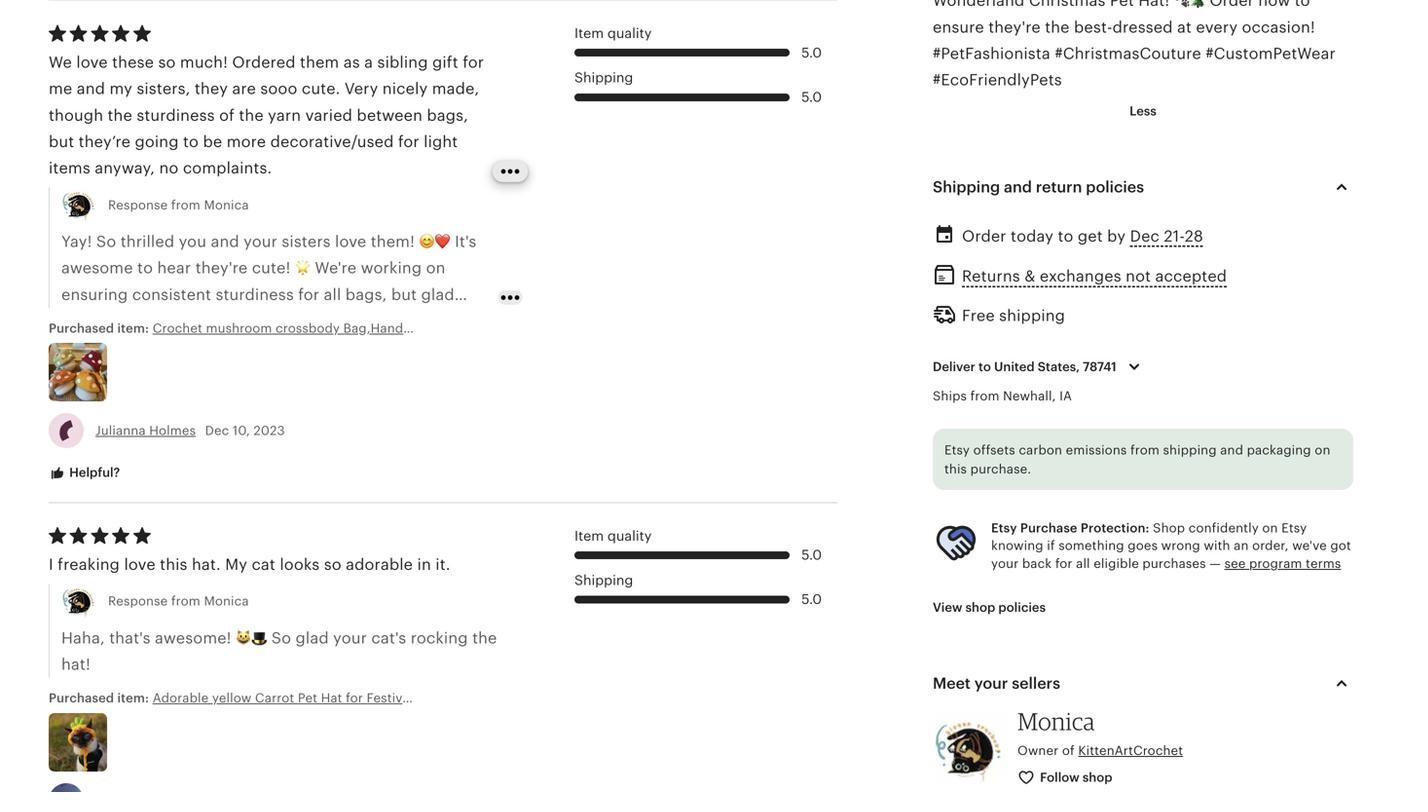 Task type: vqa. For each thing, say whether or not it's contained in the screenshot.
on to the top
yes



Task type: describe. For each thing, give the bounding box(es) containing it.
states,
[[1038, 360, 1080, 374]]

newhall,
[[1004, 389, 1057, 403]]

monica for missy added a photo of their purchase
[[204, 594, 249, 609]]

response from monica for julianna holmes added a photo of their purchase
[[108, 198, 249, 212]]

—
[[1210, 556, 1222, 571]]

get
[[1078, 228, 1104, 245]]

carbon
[[1019, 443, 1063, 457]]

anyway,
[[95, 159, 155, 177]]

deliver to united states, 78741
[[933, 360, 1117, 374]]

purchased item:
[[49, 321, 153, 336]]

offsets
[[974, 443, 1016, 457]]

21-
[[1165, 228, 1185, 245]]

these
[[112, 54, 154, 71]]

julianna holmes dec 10, 2023
[[95, 423, 285, 438]]

bunch
[[429, 312, 477, 330]]

returns & exchanges not accepted
[[963, 268, 1228, 285]]

shipping for julianna holmes added a photo of their purchase
[[575, 70, 634, 85]]

less
[[1130, 104, 1157, 118]]

to inside yay! so thrilled you and your sisters love them! 😊❤️ it's awesome to hear they're cute! 🌟 we're working on ensuring consistent sturdiness for all bags, but glad they're perfect for light use and decor. thanks a bunch for your support! 🎉
[[137, 259, 153, 277]]

order
[[963, 228, 1007, 245]]

cat
[[252, 556, 276, 573]]

sibling
[[378, 54, 428, 71]]

shop for follow
[[1083, 770, 1113, 785]]

bags, inside yay! so thrilled you and your sisters love them! 😊❤️ it's awesome to hear they're cute! 🌟 we're working on ensuring consistent sturdiness for all bags, but glad they're perfect for light use and decor. thanks a bunch for your support! 🎉
[[346, 286, 387, 303]]

😊❤️
[[419, 233, 451, 250]]

your inside shop confidently on etsy knowing if something goes wrong with an order, we've got your back for all eligible purchases —
[[992, 556, 1019, 571]]

etsy inside shop confidently on etsy knowing if something goes wrong with an order, we've got your back for all eligible purchases —
[[1282, 521, 1308, 535]]

2023
[[254, 423, 285, 438]]

your inside meet your sellers dropdown button
[[975, 675, 1009, 692]]

holmes
[[149, 423, 196, 438]]

shipping for missy added a photo of their purchase
[[575, 572, 634, 588]]

etsy offsets carbon emissions from shipping and packaging on this purchase.
[[945, 443, 1331, 476]]

2 5.0 from the top
[[802, 89, 822, 105]]

gift
[[433, 54, 459, 71]]

sisters
[[282, 233, 331, 250]]

purchased for purchased item: adorable yellow carrot pet hat for festive furry friends
[[49, 691, 114, 706]]

this inside etsy offsets carbon emissions from shipping and packaging on this purchase.
[[945, 462, 967, 476]]

your up cute!
[[244, 233, 278, 250]]

haha, that's awesome! 😺🎩 so glad your cat's rocking the hat!
[[61, 629, 497, 673]]

returns & exchanges not accepted button
[[963, 262, 1228, 291]]

much!
[[180, 54, 228, 71]]

yay!
[[61, 233, 92, 250]]

they're
[[79, 133, 131, 151]]

use
[[242, 312, 268, 330]]

purchased item: adorable yellow carrot pet hat for festive furry friends
[[49, 691, 494, 706]]

item for julianna holmes added a photo of their purchase
[[575, 25, 604, 41]]

78741
[[1084, 360, 1117, 374]]

0 horizontal spatial shipping
[[1000, 307, 1066, 324]]

0 horizontal spatial the
[[108, 106, 132, 124]]

so inside we love these so much! ordered them as a sibling gift for me and my sisters, they are sooo cute. very nicely made, though the sturdiness of the yarn varied between bags, but they're going to be more decorative/used for light items anyway, no complaints.
[[158, 54, 176, 71]]

for right gift
[[463, 54, 484, 71]]

hear
[[157, 259, 191, 277]]

furry
[[414, 691, 445, 706]]

adorable
[[346, 556, 413, 573]]

not
[[1126, 268, 1152, 285]]

protection:
[[1081, 521, 1150, 535]]

hat
[[321, 691, 343, 706]]

in
[[417, 556, 431, 573]]

emissions
[[1066, 443, 1128, 457]]

return
[[1036, 178, 1083, 196]]

on inside shop confidently on etsy knowing if something goes wrong with an order, we've got your back for all eligible purchases —
[[1263, 521, 1279, 535]]

exchanges
[[1040, 268, 1122, 285]]

to left get on the top right
[[1058, 228, 1074, 245]]

ensuring
[[61, 286, 128, 303]]

love inside we love these so much! ordered them as a sibling gift for me and my sisters, they are sooo cute. very nicely made, though the sturdiness of the yarn varied between bags, but they're going to be more decorative/used for light items anyway, no complaints.
[[76, 54, 108, 71]]

helpful?
[[66, 465, 120, 480]]

my
[[110, 80, 132, 98]]

free shipping
[[963, 307, 1066, 324]]

0 horizontal spatial they're
[[61, 312, 114, 330]]

ordered
[[232, 54, 296, 71]]

policies inside dropdown button
[[1087, 178, 1145, 196]]

from inside etsy offsets carbon emissions from shipping and packaging on this purchase.
[[1131, 443, 1160, 457]]

nicely
[[383, 80, 428, 98]]

for up 🎉
[[177, 312, 199, 330]]

terms
[[1307, 556, 1342, 571]]

cute!
[[252, 259, 291, 277]]

shipping inside dropdown button
[[933, 178, 1001, 196]]

we're
[[315, 259, 357, 277]]

if
[[1048, 538, 1056, 553]]

as
[[344, 54, 360, 71]]

1 vertical spatial dec
[[205, 423, 229, 438]]

wrong
[[1162, 538, 1201, 553]]

item quality for missy added a photo of their purchase
[[575, 528, 652, 543]]

working
[[361, 259, 422, 277]]

consistent
[[132, 286, 211, 303]]

friends
[[449, 691, 494, 706]]

10,
[[233, 423, 250, 438]]

them!
[[371, 233, 415, 250]]

ia
[[1060, 389, 1073, 403]]

28
[[1185, 228, 1204, 245]]

cat's
[[372, 629, 407, 647]]

from right ships
[[971, 389, 1000, 403]]

policies inside button
[[999, 600, 1046, 615]]

but inside we love these so much! ordered them as a sibling gift for me and my sisters, they are sooo cute. very nicely made, though the sturdiness of the yarn varied between bags, but they're going to be more decorative/used for light items anyway, no complaints.
[[49, 133, 74, 151]]

love inside yay! so thrilled you and your sisters love them! 😊❤️ it's awesome to hear they're cute! 🌟 we're working on ensuring consistent sturdiness for all bags, but glad they're perfect for light use and decor. thanks a bunch for your support! 🎉
[[335, 233, 367, 250]]

see program terms link
[[1225, 556, 1342, 571]]

bags, inside we love these so much! ordered them as a sibling gift for me and my sisters, they are sooo cute. very nicely made, though the sturdiness of the yarn varied between bags, but they're going to be more decorative/used for light items anyway, no complaints.
[[427, 106, 469, 124]]

julianna
[[95, 423, 146, 438]]

a inside yay! so thrilled you and your sisters love them! 😊❤️ it's awesome to hear they're cute! 🌟 we're working on ensuring consistent sturdiness for all bags, but glad they're perfect for light use and decor. thanks a bunch for your support! 🎉
[[416, 312, 424, 330]]

shipping inside etsy offsets carbon emissions from shipping and packaging on this purchase.
[[1164, 443, 1217, 457]]

monica owner of kittenartcrochet
[[1018, 707, 1184, 758]]

3 5.0 from the top
[[802, 547, 822, 563]]

to inside dropdown button
[[979, 360, 992, 374]]

and inside etsy offsets carbon emissions from shipping and packaging on this purchase.
[[1221, 443, 1244, 457]]

1 horizontal spatial they're
[[196, 259, 248, 277]]

julianna holmes link
[[95, 423, 196, 438]]

purchases
[[1143, 556, 1207, 571]]

on inside etsy offsets carbon emissions from shipping and packaging on this purchase.
[[1316, 443, 1331, 457]]

between
[[357, 106, 423, 124]]

for down purchased item:
[[61, 339, 83, 356]]

the inside haha, that's awesome! 😺🎩 so glad your cat's rocking the hat!
[[473, 629, 497, 647]]

view shop policies button
[[919, 590, 1061, 625]]

packaging
[[1248, 443, 1312, 457]]

your down purchased item:
[[87, 339, 121, 356]]



Task type: locate. For each thing, give the bounding box(es) containing it.
0 horizontal spatial so
[[96, 233, 116, 250]]

from right emissions
[[1131, 443, 1160, 457]]

complaints.
[[183, 159, 272, 177]]

of inside monica owner of kittenartcrochet
[[1063, 744, 1075, 758]]

1 horizontal spatial love
[[124, 556, 156, 573]]

shipping
[[575, 70, 634, 85], [933, 178, 1001, 196], [575, 572, 634, 588]]

1 item from the top
[[575, 25, 604, 41]]

monica inside monica owner of kittenartcrochet
[[1018, 707, 1096, 736]]

see
[[1225, 556, 1246, 571]]

shop right view
[[966, 600, 996, 615]]

purchased for purchased item:
[[49, 321, 114, 336]]

1 vertical spatial all
[[1077, 556, 1091, 571]]

order,
[[1253, 538, 1290, 553]]

to inside we love these so much! ordered them as a sibling gift for me and my sisters, they are sooo cute. very nicely made, though the sturdiness of the yarn varied between bags, but they're going to be more decorative/used for light items anyway, no complaints.
[[183, 133, 199, 151]]

yarn
[[268, 106, 301, 124]]

love
[[76, 54, 108, 71], [335, 233, 367, 250], [124, 556, 156, 573]]

0 horizontal spatial bags,
[[346, 286, 387, 303]]

&
[[1025, 268, 1036, 285]]

love right freaking
[[124, 556, 156, 573]]

1 horizontal spatial etsy
[[992, 521, 1018, 535]]

response from monica up 'awesome!'
[[108, 594, 249, 609]]

0 vertical spatial shipping
[[1000, 307, 1066, 324]]

0 vertical spatial bags,
[[427, 106, 469, 124]]

1 vertical spatial but
[[392, 286, 417, 303]]

0 vertical spatial they're
[[196, 259, 248, 277]]

them
[[300, 54, 339, 71]]

glad up pet
[[296, 629, 329, 647]]

so
[[158, 54, 176, 71], [324, 556, 342, 573]]

shop confidently on etsy knowing if something goes wrong with an order, we've got your back for all eligible purchases —
[[992, 521, 1352, 571]]

0 vertical spatial shop
[[966, 600, 996, 615]]

glad inside yay! so thrilled you and your sisters love them! 😊❤️ it's awesome to hear they're cute! 🌟 we're working on ensuring consistent sturdiness for all bags, but glad they're perfect for light use and decor. thanks a bunch for your support! 🎉
[[421, 286, 455, 303]]

light down made,
[[424, 133, 458, 151]]

1 quality from the top
[[608, 25, 652, 41]]

sturdiness inside yay! so thrilled you and your sisters love them! 😊❤️ it's awesome to hear they're cute! 🌟 we're working on ensuring consistent sturdiness for all bags, but glad they're perfect for light use and decor. thanks a bunch for your support! 🎉
[[216, 286, 294, 303]]

and inside we love these so much! ordered them as a sibling gift for me and my sisters, they are sooo cute. very nicely made, though the sturdiness of the yarn varied between bags, but they're going to be more decorative/used for light items anyway, no complaints.
[[77, 80, 105, 98]]

2 vertical spatial shipping
[[575, 572, 634, 588]]

quality for julianna holmes added a photo of their purchase
[[608, 25, 652, 41]]

item:
[[117, 321, 149, 336], [117, 691, 149, 706]]

program
[[1250, 556, 1303, 571]]

1 horizontal spatial shipping
[[1164, 443, 1217, 457]]

thrilled
[[121, 233, 175, 250]]

so inside haha, that's awesome! 😺🎩 so glad your cat's rocking the hat!
[[272, 629, 291, 647]]

1 vertical spatial shipping
[[1164, 443, 1217, 457]]

monica
[[204, 198, 249, 212], [204, 594, 249, 609], [1018, 707, 1096, 736]]

1 item: from the top
[[117, 321, 149, 336]]

1 horizontal spatial a
[[416, 312, 424, 330]]

1 horizontal spatial the
[[239, 106, 264, 124]]

0 horizontal spatial policies
[[999, 600, 1046, 615]]

rocking
[[411, 629, 468, 647]]

1 horizontal spatial dec
[[1131, 228, 1160, 245]]

but down working
[[392, 286, 417, 303]]

all inside shop confidently on etsy knowing if something goes wrong with an order, we've got your back for all eligible purchases —
[[1077, 556, 1091, 571]]

for inside shop confidently on etsy knowing if something goes wrong with an order, we've got your back for all eligible purchases —
[[1056, 556, 1073, 571]]

1 vertical spatial policies
[[999, 600, 1046, 615]]

sturdiness up use at the top left of the page
[[216, 286, 294, 303]]

0 vertical spatial on
[[426, 259, 446, 277]]

1 vertical spatial love
[[335, 233, 367, 250]]

response from monica for missy added a photo of their purchase
[[108, 594, 249, 609]]

1 item quality from the top
[[575, 25, 652, 41]]

1 response from the top
[[108, 198, 168, 212]]

item for missy added a photo of their purchase
[[575, 528, 604, 543]]

bags, up thanks
[[346, 286, 387, 303]]

cute.
[[302, 80, 340, 98]]

and left packaging
[[1221, 443, 1244, 457]]

0 horizontal spatial on
[[426, 259, 446, 277]]

2 response from the top
[[108, 594, 168, 609]]

your down the knowing
[[992, 556, 1019, 571]]

glad
[[421, 286, 455, 303], [296, 629, 329, 647]]

2 quality from the top
[[608, 528, 652, 543]]

meet your sellers
[[933, 675, 1061, 692]]

0 horizontal spatial all
[[324, 286, 341, 303]]

decorative/used
[[270, 133, 394, 151]]

on inside yay! so thrilled you and your sisters love them! 😊❤️ it's awesome to hear they're cute! 🌟 we're working on ensuring consistent sturdiness for all bags, but glad they're perfect for light use and decor. thanks a bunch for your support! 🎉
[[426, 259, 446, 277]]

all inside yay! so thrilled you and your sisters love them! 😊❤️ it's awesome to hear they're cute! 🌟 we're working on ensuring consistent sturdiness for all bags, but glad they're perfect for light use and decor. thanks a bunch for your support! 🎉
[[324, 286, 341, 303]]

carrot
[[255, 691, 294, 706]]

shipping up shop
[[1164, 443, 1217, 457]]

of inside we love these so much! ordered them as a sibling gift for me and my sisters, they are sooo cute. very nicely made, though the sturdiness of the yarn varied between bags, but they're going to be more decorative/used for light items anyway, no complaints.
[[219, 106, 235, 124]]

1 vertical spatial shipping
[[933, 178, 1001, 196]]

more
[[227, 133, 266, 151]]

love right we
[[76, 54, 108, 71]]

1 horizontal spatial policies
[[1087, 178, 1145, 196]]

to left united
[[979, 360, 992, 374]]

thanks
[[358, 312, 411, 330]]

0 horizontal spatial shop
[[966, 600, 996, 615]]

with
[[1205, 538, 1231, 553]]

0 vertical spatial monica
[[204, 198, 249, 212]]

1 horizontal spatial sturdiness
[[216, 286, 294, 303]]

0 horizontal spatial this
[[160, 556, 188, 573]]

so inside yay! so thrilled you and your sisters love them! 😊❤️ it's awesome to hear they're cute! 🌟 we're working on ensuring consistent sturdiness for all bags, but glad they're perfect for light use and decor. thanks a bunch for your support! 🎉
[[96, 233, 116, 250]]

quality for missy added a photo of their purchase
[[608, 528, 652, 543]]

no
[[159, 159, 179, 177]]

we've
[[1293, 538, 1328, 553]]

follow shop
[[1041, 770, 1113, 785]]

knowing
[[992, 538, 1044, 553]]

0 horizontal spatial but
[[49, 133, 74, 151]]

and left my
[[77, 80, 105, 98]]

😺🎩
[[236, 629, 267, 647]]

purchased down hat!
[[49, 691, 114, 706]]

response up thrilled
[[108, 198, 168, 212]]

0 vertical spatial sturdiness
[[137, 106, 215, 124]]

1 vertical spatial a
[[416, 312, 424, 330]]

0 horizontal spatial glad
[[296, 629, 329, 647]]

1 vertical spatial so
[[272, 629, 291, 647]]

follow
[[1041, 770, 1080, 785]]

today
[[1011, 228, 1054, 245]]

0 vertical spatial response from monica
[[108, 198, 249, 212]]

0 vertical spatial so
[[96, 233, 116, 250]]

by
[[1108, 228, 1126, 245]]

free
[[963, 307, 995, 324]]

for right back
[[1056, 556, 1073, 571]]

shipping and return policies button
[[916, 164, 1372, 210]]

policies
[[1087, 178, 1145, 196], [999, 600, 1046, 615]]

the right rocking
[[473, 629, 497, 647]]

1 vertical spatial they're
[[61, 312, 114, 330]]

they're
[[196, 259, 248, 277], [61, 312, 114, 330]]

item: for purchased item: adorable yellow carrot pet hat for festive furry friends
[[117, 691, 149, 706]]

for down the "between"
[[398, 133, 420, 151]]

0 vertical spatial shipping
[[575, 70, 634, 85]]

monica for julianna holmes added a photo of their purchase
[[204, 198, 249, 212]]

julianna holmes added a photo of their purchase image
[[49, 343, 107, 402]]

2 purchased from the top
[[49, 691, 114, 706]]

accepted
[[1156, 268, 1228, 285]]

0 vertical spatial so
[[158, 54, 176, 71]]

2 horizontal spatial love
[[335, 233, 367, 250]]

of up follow shop button
[[1063, 744, 1075, 758]]

1 purchased from the top
[[49, 321, 114, 336]]

awesome
[[61, 259, 133, 277]]

2 horizontal spatial etsy
[[1282, 521, 1308, 535]]

0 vertical spatial this
[[945, 462, 967, 476]]

1 horizontal spatial all
[[1077, 556, 1091, 571]]

this left hat.
[[160, 556, 188, 573]]

0 vertical spatial dec
[[1131, 228, 1160, 245]]

monica up owner
[[1018, 707, 1096, 736]]

monica image
[[933, 712, 1006, 786]]

1 vertical spatial so
[[324, 556, 342, 573]]

that's
[[109, 629, 151, 647]]

sturdiness
[[137, 106, 215, 124], [216, 286, 294, 303]]

but inside yay! so thrilled you and your sisters love them! 😊❤️ it's awesome to hear they're cute! 🌟 we're working on ensuring consistent sturdiness for all bags, but glad they're perfect for light use and decor. thanks a bunch for your support! 🎉
[[392, 286, 417, 303]]

response
[[108, 198, 168, 212], [108, 594, 168, 609]]

0 vertical spatial item quality
[[575, 25, 652, 41]]

kittenartcrochet link
[[1079, 744, 1184, 758]]

shipping
[[1000, 307, 1066, 324], [1164, 443, 1217, 457]]

a
[[365, 54, 373, 71], [416, 312, 424, 330]]

0 vertical spatial response
[[108, 198, 168, 212]]

a inside we love these so much! ordered them as a sibling gift for me and my sisters, they are sooo cute. very nicely made, though the sturdiness of the yarn varied between bags, but they're going to be more decorative/used for light items anyway, no complaints.
[[365, 54, 373, 71]]

1 vertical spatial glad
[[296, 629, 329, 647]]

an
[[1235, 538, 1249, 553]]

1 vertical spatial shop
[[1083, 770, 1113, 785]]

etsy left offsets
[[945, 443, 970, 457]]

bags, down made,
[[427, 106, 469, 124]]

response up the that's
[[108, 594, 168, 609]]

monica down my
[[204, 594, 249, 609]]

1 vertical spatial purchased
[[49, 691, 114, 706]]

sisters,
[[137, 80, 190, 98]]

missy added a photo of their purchase image
[[49, 713, 107, 771]]

etsy up the knowing
[[992, 521, 1018, 535]]

awesome!
[[155, 629, 231, 647]]

0 horizontal spatial sturdiness
[[137, 106, 215, 124]]

sooo
[[260, 80, 298, 98]]

on right packaging
[[1316, 443, 1331, 457]]

follow shop button
[[1003, 760, 1130, 792]]

2 item quality from the top
[[575, 528, 652, 543]]

1 vertical spatial bags,
[[346, 286, 387, 303]]

from up 'awesome!'
[[171, 594, 201, 609]]

2 item: from the top
[[117, 691, 149, 706]]

sturdiness inside we love these so much! ordered them as a sibling gift for me and my sisters, they are sooo cute. very nicely made, though the sturdiness of the yarn varied between bags, but they're going to be more decorative/used for light items anyway, no complaints.
[[137, 106, 215, 124]]

1 horizontal spatial bags,
[[427, 106, 469, 124]]

1 5.0 from the top
[[802, 45, 822, 60]]

1 horizontal spatial so
[[324, 556, 342, 573]]

etsy for etsy offsets carbon emissions from shipping and packaging on this purchase.
[[945, 443, 970, 457]]

back
[[1023, 556, 1052, 571]]

the
[[108, 106, 132, 124], [239, 106, 264, 124], [473, 629, 497, 647]]

item quality for julianna holmes added a photo of their purchase
[[575, 25, 652, 41]]

my
[[225, 556, 248, 573]]

view
[[933, 600, 963, 615]]

and
[[77, 80, 105, 98], [1004, 178, 1033, 196], [211, 233, 239, 250], [273, 312, 301, 330], [1221, 443, 1244, 457]]

but up items
[[49, 133, 74, 151]]

shipping down &
[[1000, 307, 1066, 324]]

2 response from monica from the top
[[108, 594, 249, 609]]

1 vertical spatial monica
[[204, 594, 249, 609]]

0 vertical spatial all
[[324, 286, 341, 303]]

0 vertical spatial quality
[[608, 25, 652, 41]]

they're down the you
[[196, 259, 248, 277]]

the down my
[[108, 106, 132, 124]]

0 horizontal spatial of
[[219, 106, 235, 124]]

0 horizontal spatial a
[[365, 54, 373, 71]]

1 horizontal spatial shop
[[1083, 770, 1113, 785]]

1 vertical spatial item quality
[[575, 528, 652, 543]]

2 horizontal spatial the
[[473, 629, 497, 647]]

i freaking love this hat. my cat looks so adorable in it.
[[49, 556, 451, 573]]

1 horizontal spatial on
[[1263, 521, 1279, 535]]

0 vertical spatial but
[[49, 133, 74, 151]]

1 horizontal spatial glad
[[421, 286, 455, 303]]

and right the you
[[211, 233, 239, 250]]

a right as
[[365, 54, 373, 71]]

united
[[995, 360, 1035, 374]]

item quality
[[575, 25, 652, 41], [575, 528, 652, 543]]

varied
[[306, 106, 353, 124]]

1 horizontal spatial of
[[1063, 744, 1075, 758]]

1 response from monica from the top
[[108, 198, 249, 212]]

your right 'meet'
[[975, 675, 1009, 692]]

less button
[[1116, 93, 1172, 129]]

0 vertical spatial item
[[575, 25, 604, 41]]

1 vertical spatial light
[[203, 312, 237, 330]]

meet
[[933, 675, 971, 692]]

0 vertical spatial love
[[76, 54, 108, 71]]

though
[[49, 106, 103, 124]]

monica down complaints.
[[204, 198, 249, 212]]

policies up by
[[1087, 178, 1145, 196]]

dec
[[1131, 228, 1160, 245], [205, 423, 229, 438]]

this left purchase.
[[945, 462, 967, 476]]

so right looks
[[324, 556, 342, 573]]

light inside we love these so much! ordered them as a sibling gift for me and my sisters, they are sooo cute. very nicely made, though the sturdiness of the yarn varied between bags, but they're going to be more decorative/used for light items anyway, no complaints.
[[424, 133, 458, 151]]

they're down the ensuring
[[61, 312, 114, 330]]

purchased down the ensuring
[[49, 321, 114, 336]]

🌟
[[295, 259, 311, 277]]

glad inside haha, that's awesome! 😺🎩 so glad your cat's rocking the hat!
[[296, 629, 329, 647]]

to left be
[[183, 133, 199, 151]]

response from monica down no
[[108, 198, 249, 212]]

1 horizontal spatial this
[[945, 462, 967, 476]]

1 vertical spatial response from monica
[[108, 594, 249, 609]]

deliver
[[933, 360, 976, 374]]

the up the more
[[239, 106, 264, 124]]

item: up support!
[[117, 321, 149, 336]]

1 vertical spatial of
[[1063, 744, 1075, 758]]

all down something
[[1077, 556, 1091, 571]]

dec left 10,
[[205, 423, 229, 438]]

2 item from the top
[[575, 528, 604, 543]]

0 horizontal spatial love
[[76, 54, 108, 71]]

got
[[1331, 538, 1352, 553]]

made,
[[432, 80, 480, 98]]

shop for view
[[966, 600, 996, 615]]

0 vertical spatial light
[[424, 133, 458, 151]]

for right hat
[[346, 691, 363, 706]]

item: left "adorable"
[[117, 691, 149, 706]]

on down 😊❤️
[[426, 259, 446, 277]]

shipping and return policies
[[933, 178, 1145, 196]]

your left cat's
[[333, 629, 367, 647]]

1 horizontal spatial so
[[272, 629, 291, 647]]

sturdiness down sisters,
[[137, 106, 215, 124]]

light inside yay! so thrilled you and your sisters love them! 😊❤️ it's awesome to hear they're cute! 🌟 we're working on ensuring consistent sturdiness for all bags, but glad they're perfect for light use and decor. thanks a bunch for your support! 🎉
[[203, 312, 237, 330]]

item: for purchased item:
[[117, 321, 149, 336]]

2 vertical spatial monica
[[1018, 707, 1096, 736]]

0 vertical spatial glad
[[421, 286, 455, 303]]

very
[[345, 80, 378, 98]]

etsy up we've
[[1282, 521, 1308, 535]]

so up sisters,
[[158, 54, 176, 71]]

so right the 😺🎩
[[272, 629, 291, 647]]

from up the you
[[171, 198, 201, 212]]

of up be
[[219, 106, 235, 124]]

order today to get by dec 21-28
[[963, 228, 1204, 245]]

your inside haha, that's awesome! 😺🎩 so glad your cat's rocking the hat!
[[333, 629, 367, 647]]

and right use at the top left of the page
[[273, 312, 301, 330]]

policies down back
[[999, 600, 1046, 615]]

dec right by
[[1131, 228, 1160, 245]]

2 horizontal spatial on
[[1316, 443, 1331, 457]]

yellow
[[212, 691, 252, 706]]

0 vertical spatial purchased
[[49, 321, 114, 336]]

and left return
[[1004, 178, 1033, 196]]

on up "order," on the right of the page
[[1263, 521, 1279, 535]]

festive
[[367, 691, 410, 706]]

adorable yellow carrot pet hat for festive furry friends link
[[153, 689, 494, 707]]

2 vertical spatial love
[[124, 556, 156, 573]]

etsy for etsy purchase protection:
[[992, 521, 1018, 535]]

0 vertical spatial item:
[[117, 321, 149, 336]]

glad up bunch
[[421, 286, 455, 303]]

1 vertical spatial item:
[[117, 691, 149, 706]]

etsy inside etsy offsets carbon emissions from shipping and packaging on this purchase.
[[945, 443, 970, 457]]

0 horizontal spatial so
[[158, 54, 176, 71]]

1 vertical spatial on
[[1316, 443, 1331, 457]]

view shop policies
[[933, 600, 1046, 615]]

all up decor.
[[324, 286, 341, 303]]

1 vertical spatial quality
[[608, 528, 652, 543]]

your
[[244, 233, 278, 250], [87, 339, 121, 356], [992, 556, 1019, 571], [333, 629, 367, 647], [975, 675, 1009, 692]]

0 vertical spatial of
[[219, 106, 235, 124]]

response for missy added a photo of their purchase
[[108, 594, 168, 609]]

0 vertical spatial a
[[365, 54, 373, 71]]

1 horizontal spatial light
[[424, 133, 458, 151]]

meet your sellers button
[[916, 660, 1372, 707]]

1 vertical spatial response
[[108, 594, 168, 609]]

1 vertical spatial sturdiness
[[216, 286, 294, 303]]

shop right follow
[[1083, 770, 1113, 785]]

looks
[[280, 556, 320, 573]]

1 vertical spatial this
[[160, 556, 188, 573]]

light up 🎉
[[203, 312, 237, 330]]

for down 🌟
[[298, 286, 320, 303]]

ships
[[933, 389, 967, 403]]

owner
[[1018, 744, 1059, 758]]

response for julianna holmes added a photo of their purchase
[[108, 198, 168, 212]]

4 5.0 from the top
[[802, 592, 822, 607]]

yay! so thrilled you and your sisters love them! 😊❤️ it's awesome to hear they're cute! 🌟 we're working on ensuring consistent sturdiness for all bags, but glad they're perfect for light use and decor. thanks a bunch for your support! 🎉
[[61, 233, 477, 356]]

0 horizontal spatial light
[[203, 312, 237, 330]]

so up the awesome
[[96, 233, 116, 250]]

dec 21-28 button
[[1131, 222, 1204, 251]]

to down thrilled
[[137, 259, 153, 277]]

etsy purchase protection:
[[992, 521, 1150, 535]]

1 vertical spatial item
[[575, 528, 604, 543]]

you
[[179, 233, 207, 250]]

and inside dropdown button
[[1004, 178, 1033, 196]]

love up we're
[[335, 233, 367, 250]]

0 horizontal spatial etsy
[[945, 443, 970, 457]]

2 vertical spatial on
[[1263, 521, 1279, 535]]

0 horizontal spatial dec
[[205, 423, 229, 438]]

a left bunch
[[416, 312, 424, 330]]

perfect
[[118, 312, 173, 330]]



